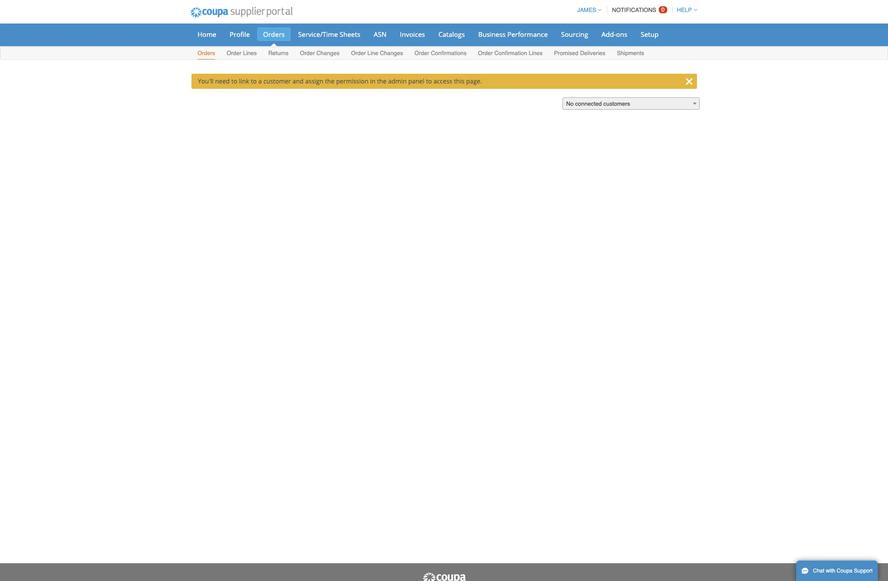 Task type: locate. For each thing, give the bounding box(es) containing it.
1 horizontal spatial lines
[[529, 50, 543, 56]]

1 to from the left
[[232, 77, 237, 85]]

2 changes from the left
[[380, 50, 403, 56]]

1 horizontal spatial changes
[[380, 50, 403, 56]]

order down profile
[[227, 50, 242, 56]]

this
[[454, 77, 465, 85]]

the right the 'assign'
[[325, 77, 335, 85]]

order down the invoices link
[[415, 50, 430, 56]]

to left a
[[251, 77, 257, 85]]

order confirmations
[[415, 50, 467, 56]]

4 order from the left
[[415, 50, 430, 56]]

No connected customers field
[[563, 97, 700, 110]]

0 horizontal spatial to
[[232, 77, 237, 85]]

help link
[[673, 7, 698, 13]]

1 horizontal spatial the
[[377, 77, 387, 85]]

1 horizontal spatial orders link
[[258, 28, 291, 41]]

order down service/time at the left top of page
[[300, 50, 315, 56]]

order confirmations link
[[414, 48, 467, 60]]

1 lines from the left
[[243, 50, 257, 56]]

1 vertical spatial orders
[[198, 50, 215, 56]]

changes inside order changes link
[[317, 50, 340, 56]]

1 horizontal spatial to
[[251, 77, 257, 85]]

0 horizontal spatial orders link
[[197, 48, 216, 60]]

a
[[259, 77, 262, 85]]

orders for top orders link
[[263, 30, 285, 39]]

shipments link
[[617, 48, 645, 60]]

james
[[577, 7, 597, 13]]

0
[[662, 6, 665, 13]]

1 vertical spatial coupa supplier portal image
[[422, 573, 467, 582]]

customers
[[604, 100, 631, 107]]

0 horizontal spatial coupa supplier portal image
[[184, 1, 299, 24]]

3 order from the left
[[351, 50, 366, 56]]

0 vertical spatial orders link
[[258, 28, 291, 41]]

access
[[434, 77, 453, 85]]

order line changes
[[351, 50, 403, 56]]

1 horizontal spatial coupa supplier portal image
[[422, 573, 467, 582]]

promised deliveries
[[554, 50, 606, 56]]

changes
[[317, 50, 340, 56], [380, 50, 403, 56]]

asn
[[374, 30, 387, 39]]

to
[[232, 77, 237, 85], [251, 77, 257, 85], [426, 77, 432, 85]]

help
[[677, 7, 692, 13]]

5 order from the left
[[478, 50, 493, 56]]

order left line
[[351, 50, 366, 56]]

orders down home link
[[198, 50, 215, 56]]

in
[[370, 77, 376, 85]]

add-ons
[[602, 30, 628, 39]]

notifications
[[613, 7, 657, 13]]

lines down 'performance'
[[529, 50, 543, 56]]

order down business
[[478, 50, 493, 56]]

1 the from the left
[[325, 77, 335, 85]]

changes down service/time sheets link
[[317, 50, 340, 56]]

deliveries
[[580, 50, 606, 56]]

business
[[479, 30, 506, 39]]

the right in
[[377, 77, 387, 85]]

0 horizontal spatial orders
[[198, 50, 215, 56]]

3 to from the left
[[426, 77, 432, 85]]

asn link
[[368, 28, 393, 41]]

service/time
[[298, 30, 338, 39]]

promised deliveries link
[[554, 48, 606, 60]]

with
[[826, 568, 836, 574]]

permission
[[336, 77, 369, 85]]

orders up returns
[[263, 30, 285, 39]]

to right panel
[[426, 77, 432, 85]]

add-ons link
[[596, 28, 634, 41]]

the
[[325, 77, 335, 85], [377, 77, 387, 85]]

navigation
[[573, 1, 698, 19]]

invoices link
[[394, 28, 431, 41]]

business performance link
[[473, 28, 554, 41]]

lines
[[243, 50, 257, 56], [529, 50, 543, 56]]

shipments
[[617, 50, 645, 56]]

chat
[[814, 568, 825, 574]]

0 vertical spatial orders
[[263, 30, 285, 39]]

1 horizontal spatial orders
[[263, 30, 285, 39]]

lines down profile
[[243, 50, 257, 56]]

0 horizontal spatial changes
[[317, 50, 340, 56]]

performance
[[508, 30, 548, 39]]

1 vertical spatial orders link
[[197, 48, 216, 60]]

no
[[567, 100, 574, 107]]

home link
[[192, 28, 222, 41]]

changes right line
[[380, 50, 403, 56]]

orders
[[263, 30, 285, 39], [198, 50, 215, 56]]

coupa supplier portal image
[[184, 1, 299, 24], [422, 573, 467, 582]]

1 order from the left
[[227, 50, 242, 56]]

0 horizontal spatial the
[[325, 77, 335, 85]]

james link
[[573, 7, 602, 13]]

order line changes link
[[351, 48, 404, 60]]

orders link
[[258, 28, 291, 41], [197, 48, 216, 60]]

orders link down home link
[[197, 48, 216, 60]]

confirmation
[[495, 50, 528, 56]]

order
[[227, 50, 242, 56], [300, 50, 315, 56], [351, 50, 366, 56], [415, 50, 430, 56], [478, 50, 493, 56]]

order lines
[[227, 50, 257, 56]]

order lines link
[[226, 48, 257, 60]]

2 horizontal spatial to
[[426, 77, 432, 85]]

need
[[215, 77, 230, 85]]

1 changes from the left
[[317, 50, 340, 56]]

support
[[855, 568, 873, 574]]

to left link
[[232, 77, 237, 85]]

sourcing link
[[556, 28, 594, 41]]

0 horizontal spatial lines
[[243, 50, 257, 56]]

you'll need to link to a customer and assign the permission in the admin panel to access this page.
[[198, 77, 482, 85]]

2 order from the left
[[300, 50, 315, 56]]

orders link up returns
[[258, 28, 291, 41]]



Task type: describe. For each thing, give the bounding box(es) containing it.
order for order lines
[[227, 50, 242, 56]]

line
[[368, 50, 379, 56]]

service/time sheets link
[[293, 28, 366, 41]]

2 the from the left
[[377, 77, 387, 85]]

setup
[[641, 30, 659, 39]]

order confirmation lines link
[[478, 48, 543, 60]]

page.
[[466, 77, 482, 85]]

returns
[[269, 50, 289, 56]]

2 lines from the left
[[529, 50, 543, 56]]

assign
[[305, 77, 324, 85]]

sheets
[[340, 30, 361, 39]]

chat with coupa support
[[814, 568, 873, 574]]

order confirmation lines
[[478, 50, 543, 56]]

business performance
[[479, 30, 548, 39]]

panel
[[409, 77, 425, 85]]

setup link
[[635, 28, 665, 41]]

notifications 0
[[613, 6, 665, 13]]

invoices
[[400, 30, 425, 39]]

confirmations
[[431, 50, 467, 56]]

ons
[[617, 30, 628, 39]]

order for order changes
[[300, 50, 315, 56]]

changes inside order line changes link
[[380, 50, 403, 56]]

0 vertical spatial coupa supplier portal image
[[184, 1, 299, 24]]

catalogs link
[[433, 28, 471, 41]]

you'll
[[198, 77, 214, 85]]

returns link
[[268, 48, 289, 60]]

home
[[198, 30, 217, 39]]

order changes
[[300, 50, 340, 56]]

profile
[[230, 30, 250, 39]]

order for order confirmation lines
[[478, 50, 493, 56]]

service/time sheets
[[298, 30, 361, 39]]

no connected customers
[[567, 100, 631, 107]]

connected
[[576, 100, 602, 107]]

2 to from the left
[[251, 77, 257, 85]]

navigation containing notifications 0
[[573, 1, 698, 19]]

orders for left orders link
[[198, 50, 215, 56]]

order for order line changes
[[351, 50, 366, 56]]

order for order confirmations
[[415, 50, 430, 56]]

order changes link
[[300, 48, 340, 60]]

coupa
[[837, 568, 853, 574]]

promised
[[554, 50, 579, 56]]

and
[[293, 77, 304, 85]]

sourcing
[[562, 30, 589, 39]]

No connected customers text field
[[563, 98, 700, 110]]

catalogs
[[439, 30, 465, 39]]

customer
[[264, 77, 291, 85]]

admin
[[388, 77, 407, 85]]

chat with coupa support button
[[797, 561, 879, 582]]

add-
[[602, 30, 617, 39]]

profile link
[[224, 28, 256, 41]]

link
[[239, 77, 249, 85]]



Task type: vqa. For each thing, say whether or not it's contained in the screenshot.
Navigation containing Notifications 0
yes



